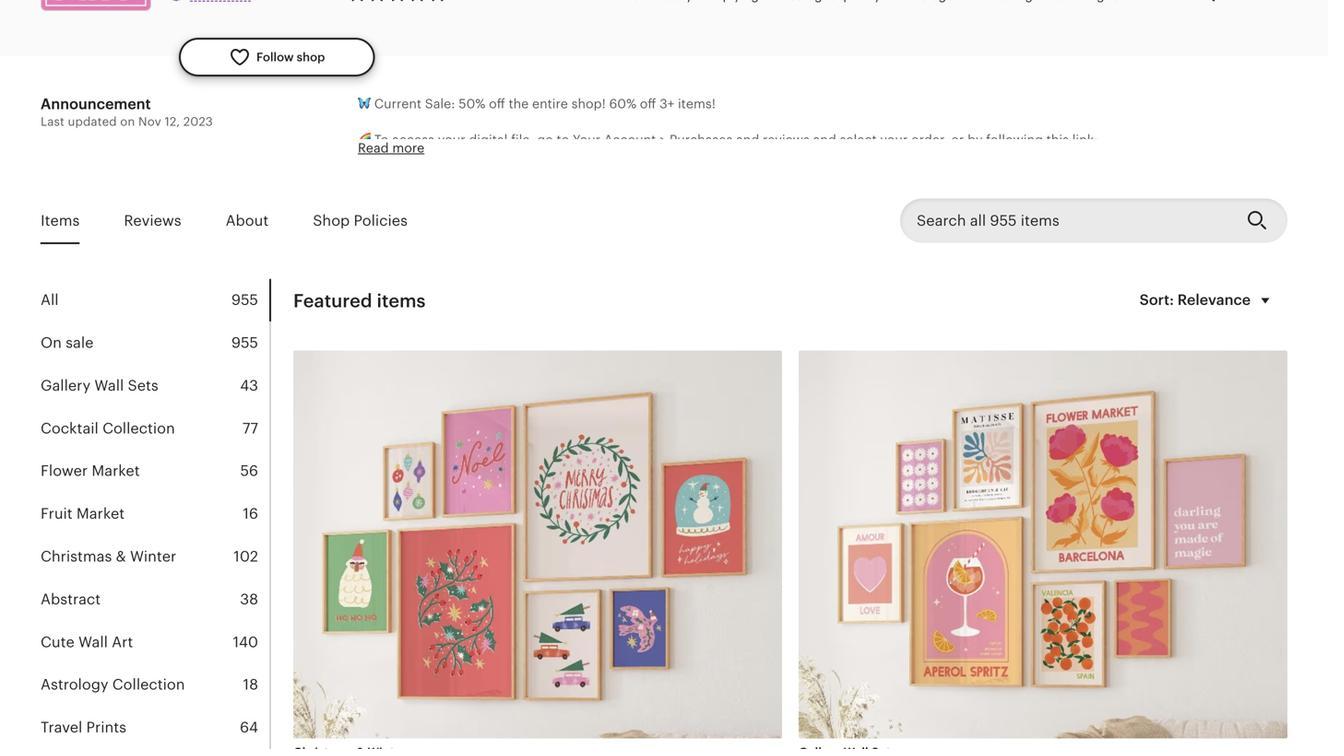 Task type: vqa. For each thing, say whether or not it's contained in the screenshot.
results
no



Task type: describe. For each thing, give the bounding box(es) containing it.
items link
[[41, 200, 80, 242]]

tab containing all
[[41, 279, 269, 322]]

140
[[233, 634, 258, 651]]

38
[[240, 592, 258, 608]]

2 your from the left
[[880, 133, 908, 147]]

1 horizontal spatial and
[[736, 133, 759, 147]]

designs
[[626, 187, 674, 201]]

reviews link
[[124, 200, 181, 242]]

tab containing astrology collection
[[41, 664, 269, 707]]

reach
[[417, 223, 452, 238]]

cute wall art
[[41, 634, 133, 651]]

digital
[[469, 133, 508, 147]]

16
[[243, 506, 258, 523]]

50%
[[459, 96, 486, 111]]

cocktail collection
[[41, 420, 175, 437]]

winter
[[130, 549, 176, 565]]

travel prints
[[41, 720, 126, 737]]

sale
[[66, 335, 94, 351]]

&
[[116, 549, 126, 565]]

3+
[[660, 96, 674, 111]]

or
[[951, 133, 964, 147]]

tab containing abstract
[[41, 579, 269, 621]]

fruit
[[41, 506, 73, 523]]

sort: relevance button
[[1129, 279, 1288, 323]]

flower market
[[41, 463, 140, 480]]

sort: relevance
[[1140, 292, 1251, 308]]

market for flower market
[[92, 463, 140, 480]]

12,
[[165, 115, 180, 129]]

77
[[242, 420, 258, 437]]

christmas & winter
[[41, 549, 176, 565]]

order,
[[911, 133, 948, 147]]

tab containing travel prints
[[41, 707, 269, 750]]

shop
[[313, 212, 350, 229]]

questions!
[[535, 223, 599, 238]]

43
[[240, 378, 258, 394]]

@aprillaneart
[[887, 187, 970, 201]]

instagram
[[460, 187, 522, 201]]

link:
[[1072, 133, 1098, 147]]

receive
[[704, 187, 749, 201]]

exclusive
[[752, 187, 809, 201]]

latest
[[588, 187, 622, 201]]

tab containing gallery wall sets
[[41, 365, 269, 407]]

about link
[[226, 200, 269, 242]]

on for announcement
[[120, 115, 135, 129]]

out
[[456, 223, 476, 238]]

items
[[377, 291, 426, 312]]

follow shop
[[256, 50, 325, 64]]

tab containing christmas & winter
[[41, 536, 269, 579]]

1 vertical spatial follow
[[374, 187, 414, 201]]

tab containing flower market
[[41, 450, 269, 493]]

955 for all
[[231, 292, 258, 309]]

🦋
[[358, 96, 371, 111]]

this
[[1047, 133, 1069, 147]]

fruit market
[[41, 506, 125, 523]]

read more link
[[358, 141, 424, 155]]

on for 💫
[[440, 187, 456, 201]]

18
[[243, 677, 258, 694]]

>
[[659, 133, 666, 147]]

art
[[112, 634, 133, 651]]

more
[[392, 141, 424, 155]]

current
[[374, 96, 422, 111]]

on sale
[[41, 335, 94, 351]]

shop!
[[571, 96, 606, 111]]

shop
[[297, 50, 325, 64]]

102
[[234, 549, 258, 565]]

to
[[374, 133, 389, 147]]

your
[[573, 133, 601, 147]]

shop policies link
[[313, 200, 408, 242]]

2023
[[183, 115, 213, 129]]

abstract
[[41, 592, 101, 608]]

market for fruit market
[[76, 506, 125, 523]]

tab containing cute wall art
[[41, 621, 269, 664]]

updated
[[68, 115, 117, 129]]

announcement
[[41, 96, 151, 113]]

featured items
[[293, 291, 426, 312]]

reviews
[[763, 133, 810, 147]]

follow inside button
[[256, 50, 294, 64]]

go
[[537, 133, 553, 147]]

955 for on sale
[[231, 335, 258, 351]]

follow shop button
[[179, 38, 375, 77]]

my
[[566, 187, 585, 201]]

🌈 to access your digital file, go to your account > purchases and reviews and select your order, or by following this link:
[[358, 133, 1098, 147]]

56
[[240, 463, 258, 480]]

💌 please reach out with any questions!
[[358, 223, 599, 238]]



Task type: locate. For each thing, give the bounding box(es) containing it.
following
[[986, 133, 1043, 147]]

announcement last updated on nov 12, 2023
[[41, 96, 213, 129]]

sale:
[[425, 96, 455, 111]]

the
[[509, 96, 529, 111]]

2 tab from the top
[[41, 322, 269, 365]]

christmas & winter image
[[293, 351, 782, 739]]

🦋 current sale: 50% off the entire shop! 60% off 3+ items!
[[358, 96, 716, 111]]

2 off from the left
[[640, 96, 656, 111]]

entire
[[532, 96, 568, 111]]

1 horizontal spatial on
[[440, 187, 456, 201]]

wall for cute
[[78, 634, 108, 651]]

1 horizontal spatial follow
[[374, 187, 414, 201]]

sets
[[128, 378, 158, 394]]

1 off from the left
[[489, 96, 505, 111]]

collection down "sets"
[[102, 420, 175, 437]]

0 vertical spatial on
[[120, 115, 135, 129]]

relevance
[[1178, 292, 1251, 308]]

tab containing on sale
[[41, 322, 269, 365]]

items
[[41, 212, 80, 229]]

0 vertical spatial 955
[[231, 292, 258, 309]]

955 up 43
[[231, 335, 258, 351]]

and
[[736, 133, 759, 147], [813, 133, 836, 147], [677, 187, 700, 201]]

1 vertical spatial to
[[525, 187, 538, 201]]

your left order,
[[880, 133, 908, 147]]

read more
[[358, 141, 424, 155]]

0 horizontal spatial to
[[525, 187, 538, 201]]

prints
[[86, 720, 126, 737]]

follow left "shop"
[[256, 50, 294, 64]]

off left 3+ at the top
[[640, 96, 656, 111]]

💌
[[358, 223, 371, 238]]

see
[[541, 187, 563, 201]]

read
[[358, 141, 389, 155]]

astrology collection
[[41, 677, 185, 694]]

on
[[41, 335, 62, 351]]

select
[[840, 133, 877, 147]]

off
[[489, 96, 505, 111], [640, 96, 656, 111]]

gallery
[[41, 378, 90, 394]]

promotions
[[813, 187, 884, 201]]

follow right 💫
[[374, 187, 414, 201]]

your left digital
[[438, 133, 465, 147]]

0 vertical spatial follow
[[256, 50, 294, 64]]

last
[[41, 115, 65, 129]]

about
[[226, 212, 269, 229]]

0 horizontal spatial your
[[438, 133, 465, 147]]

3 tab from the top
[[41, 365, 269, 407]]

0 horizontal spatial and
[[677, 187, 700, 201]]

wall left 'art'
[[78, 634, 108, 651]]

astrology
[[41, 677, 108, 694]]

0 horizontal spatial on
[[120, 115, 135, 129]]

on inside announcement last updated on nov 12, 2023
[[120, 115, 135, 129]]

sections tab list
[[41, 279, 271, 750]]

on right 'me'
[[440, 187, 456, 201]]

on left nov
[[120, 115, 135, 129]]

8 tab from the top
[[41, 579, 269, 621]]

💫
[[358, 187, 371, 201]]

10 tab from the top
[[41, 664, 269, 707]]

collection for astrology collection
[[112, 677, 185, 694]]

collection for cocktail collection
[[102, 420, 175, 437]]

5 tab from the top
[[41, 450, 269, 493]]

nov
[[138, 115, 161, 129]]

purchases
[[670, 133, 733, 147]]

955 down about 'link'
[[231, 292, 258, 309]]

1 horizontal spatial off
[[640, 96, 656, 111]]

wall for gallery
[[94, 378, 124, 394]]

tab
[[41, 279, 269, 322], [41, 322, 269, 365], [41, 365, 269, 407], [41, 407, 269, 450], [41, 450, 269, 493], [41, 493, 269, 536], [41, 536, 269, 579], [41, 579, 269, 621], [41, 621, 269, 664], [41, 664, 269, 707], [41, 707, 269, 750]]

1 vertical spatial market
[[76, 506, 125, 523]]

market
[[92, 463, 140, 480], [76, 506, 125, 523]]

0 horizontal spatial follow
[[256, 50, 294, 64]]

2 horizontal spatial and
[[813, 133, 836, 147]]

11 tab from the top
[[41, 707, 269, 750]]

to left see
[[525, 187, 538, 201]]

off left the
[[489, 96, 505, 111]]

on
[[120, 115, 135, 129], [440, 187, 456, 201]]

gallery wall sets
[[41, 378, 158, 394]]

gallery wall sets image
[[799, 351, 1288, 739]]

please
[[374, 223, 414, 238]]

64
[[240, 720, 258, 737]]

1 your from the left
[[438, 133, 465, 147]]

1 vertical spatial wall
[[78, 634, 108, 651]]

your
[[438, 133, 465, 147], [880, 133, 908, 147]]

1 955 from the top
[[231, 292, 258, 309]]

market up christmas & winter
[[76, 506, 125, 523]]

0 horizontal spatial off
[[489, 96, 505, 111]]

shop policies
[[313, 212, 408, 229]]

reviews
[[124, 212, 181, 229]]

follow
[[256, 50, 294, 64], [374, 187, 414, 201]]

0 vertical spatial to
[[557, 133, 569, 147]]

featured
[[293, 291, 372, 312]]

cute
[[41, 634, 74, 651]]

flower
[[41, 463, 88, 480]]

items!
[[678, 96, 716, 111]]

💫 follow me on instagram to see my latest designs and receive exclusive promotions @aprillaneart
[[358, 187, 970, 201]]

policies
[[354, 212, 408, 229]]

market down the cocktail collection
[[92, 463, 140, 480]]

1 vertical spatial on
[[440, 187, 456, 201]]

1 tab from the top
[[41, 279, 269, 322]]

2 955 from the top
[[231, 335, 258, 351]]

wall left "sets"
[[94, 378, 124, 394]]

collection down 'art'
[[112, 677, 185, 694]]

0 vertical spatial market
[[92, 463, 140, 480]]

to right 'go'
[[557, 133, 569, 147]]

Search all 955 items text field
[[900, 199, 1232, 243]]

star_seller image
[[168, 0, 184, 3]]

6 tab from the top
[[41, 493, 269, 536]]

955
[[231, 292, 258, 309], [231, 335, 258, 351]]

all
[[41, 292, 59, 309]]

and left reviews
[[736, 133, 759, 147]]

60%
[[609, 96, 637, 111]]

tab containing fruit market
[[41, 493, 269, 536]]

7 tab from the top
[[41, 536, 269, 579]]

9 tab from the top
[[41, 621, 269, 664]]

and left receive
[[677, 187, 700, 201]]

🌈
[[358, 133, 371, 147]]

sort:
[[1140, 292, 1174, 308]]

access
[[392, 133, 434, 147]]

account
[[604, 133, 656, 147]]

by
[[968, 133, 983, 147]]

4 tab from the top
[[41, 407, 269, 450]]

1 vertical spatial collection
[[112, 677, 185, 694]]

1 horizontal spatial your
[[880, 133, 908, 147]]

0 vertical spatial collection
[[102, 420, 175, 437]]

file,
[[511, 133, 534, 147]]

collection
[[102, 420, 175, 437], [112, 677, 185, 694]]

cocktail
[[41, 420, 99, 437]]

and left select
[[813, 133, 836, 147]]

1 horizontal spatial to
[[557, 133, 569, 147]]

0 vertical spatial wall
[[94, 378, 124, 394]]

to
[[557, 133, 569, 147], [525, 187, 538, 201]]

with
[[480, 223, 506, 238]]

travel
[[41, 720, 82, 737]]

1 vertical spatial 955
[[231, 335, 258, 351]]

tab containing cocktail collection
[[41, 407, 269, 450]]



